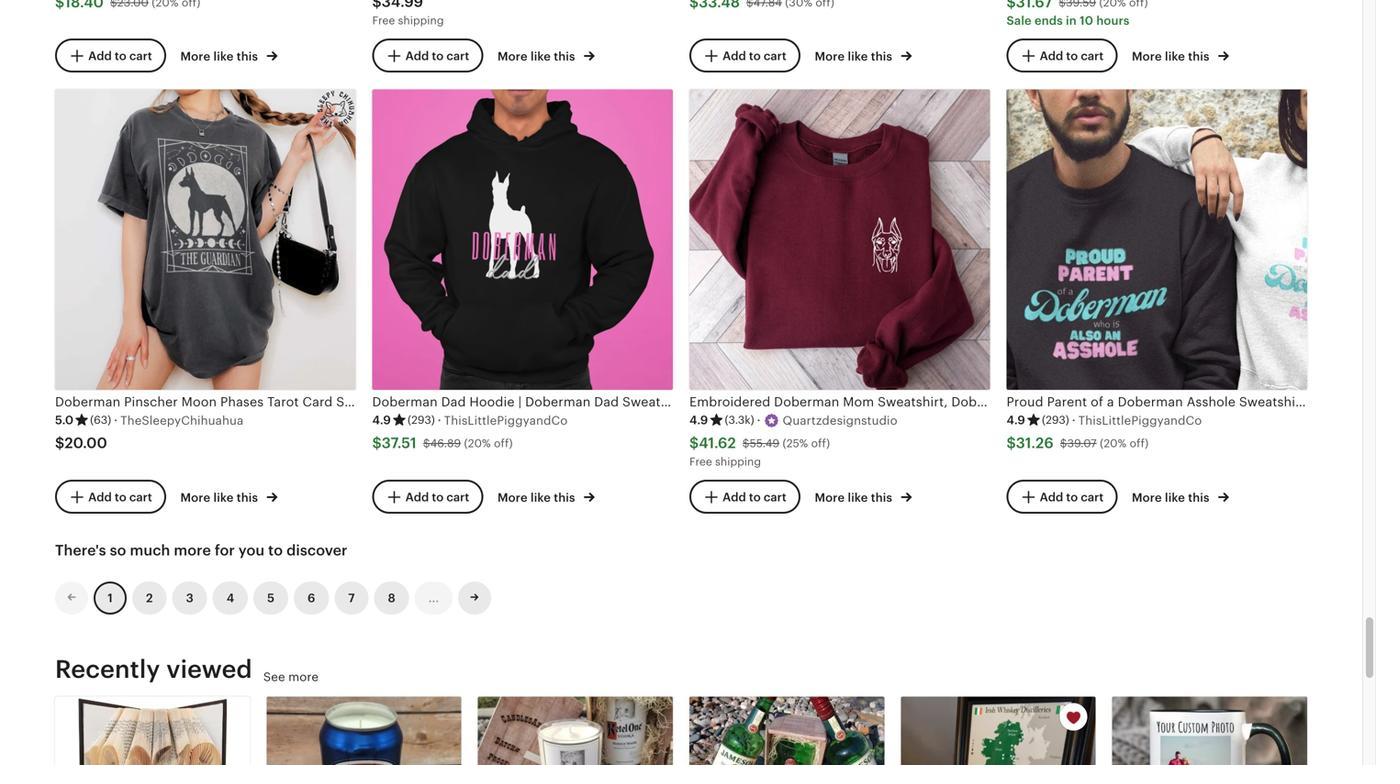 Task type: vqa. For each thing, say whether or not it's contained in the screenshot.
SELLER
no



Task type: locate. For each thing, give the bounding box(es) containing it.
$ down 5.0
[[55, 435, 65, 452]]

(63)
[[90, 414, 111, 427]]

like
[[213, 50, 234, 63], [531, 50, 551, 63], [848, 50, 868, 63], [1165, 50, 1185, 63], [213, 491, 234, 505], [531, 491, 551, 505], [848, 491, 868, 505], [1165, 491, 1185, 505]]

3 off) from the left
[[1130, 438, 1149, 450]]

· up $ 31.26 $ 39.07 (20% off)
[[1072, 414, 1076, 428]]

off)
[[494, 438, 513, 450], [811, 438, 830, 450], [1130, 438, 1149, 450]]

more
[[180, 50, 210, 63], [498, 50, 528, 63], [815, 50, 845, 63], [1132, 50, 1162, 63], [180, 491, 210, 505], [498, 491, 528, 505], [815, 491, 845, 505], [1132, 491, 1162, 505]]

· thislittlepiggyandco up the 46.89
[[438, 414, 568, 428]]

thislittlepiggyandco up 39.07
[[1079, 414, 1202, 428]]

cart
[[129, 49, 152, 63], [447, 49, 469, 63], [764, 49, 787, 63], [1081, 49, 1104, 63], [129, 491, 152, 504], [447, 491, 469, 504], [764, 491, 787, 504], [1081, 491, 1104, 504]]

2 (293) from the left
[[1042, 414, 1069, 427]]

off) right 39.07
[[1130, 438, 1149, 450]]

off) right the 46.89
[[494, 438, 513, 450]]

off) for 41.62
[[811, 438, 830, 450]]

(293) up the 31.26
[[1042, 414, 1069, 427]]

more like this link
[[180, 46, 278, 65], [498, 46, 595, 65], [815, 46, 912, 65], [1132, 46, 1229, 65], [180, 487, 278, 506], [498, 487, 595, 506], [815, 487, 912, 506], [1132, 487, 1229, 506]]

1 off) from the left
[[494, 438, 513, 450]]

0 horizontal spatial shipping
[[398, 14, 444, 27]]

2 (20% from the left
[[1100, 438, 1127, 450]]

8
[[388, 592, 395, 606]]

add to cart button
[[55, 39, 166, 73], [372, 39, 483, 73], [690, 39, 800, 73], [1007, 39, 1118, 73], [55, 480, 166, 514], [372, 480, 483, 514], [690, 480, 800, 514], [1007, 480, 1118, 514]]

5.0 star rating with 63 reviews image
[[55, 412, 111, 429]]

$ left 39.07
[[1007, 435, 1016, 452]]

there's so much more for you to discover
[[55, 543, 348, 559]]

1 horizontal spatial · thislittlepiggyandco
[[1072, 414, 1202, 428]]

off) inside $ 31.26 $ 39.07 (20% off)
[[1130, 438, 1149, 450]]

1 · from the left
[[114, 414, 118, 428]]

1 horizontal spatial free
[[690, 456, 712, 468]]

$ down 4.9 star rating with 3.3k reviews 'image'
[[690, 435, 699, 452]]

2 · thislittlepiggyandco from the left
[[1072, 414, 1202, 428]]

there's
[[55, 543, 106, 559]]

5 link
[[254, 582, 288, 615]]

1 horizontal spatial shipping
[[715, 456, 761, 468]]

free shipping
[[372, 14, 444, 27]]

this
[[237, 50, 258, 63], [554, 50, 575, 63], [871, 50, 893, 63], [1188, 50, 1210, 63], [237, 491, 258, 505], [554, 491, 575, 505], [871, 491, 893, 505], [1188, 491, 1210, 505]]

(20% for 31.26
[[1100, 438, 1127, 450]]

· thislittlepiggyandco for 37.51
[[438, 414, 568, 428]]

0 horizontal spatial 4.9
[[372, 414, 391, 428]]

$ down (3.3k)
[[743, 438, 750, 450]]

sale
[[1007, 14, 1032, 27]]

thislittlepiggyandco for 37.51
[[444, 414, 568, 428]]

1 horizontal spatial (293)
[[1042, 414, 1069, 427]]

more inside see more "link"
[[288, 671, 319, 685]]

0 horizontal spatial (20%
[[464, 438, 491, 450]]

4.9
[[372, 414, 391, 428], [690, 414, 708, 428], [1007, 414, 1026, 428]]

6 link
[[294, 582, 329, 615]]

4.9 up 37.51
[[372, 414, 391, 428]]

0 vertical spatial more
[[174, 543, 211, 559]]

1 4.9 from the left
[[372, 414, 391, 428]]

2 · from the left
[[438, 414, 441, 428]]

(20%
[[464, 438, 491, 450], [1100, 438, 1127, 450]]

4.9 star rating with 293 reviews image up the 31.26
[[1007, 412, 1069, 429]]

$ left the 46.89
[[372, 435, 382, 452]]

4.9 up the 31.26
[[1007, 414, 1026, 428]]

1 vertical spatial more
[[288, 671, 319, 685]]

2 thislittlepiggyandco from the left
[[1079, 414, 1202, 428]]

1 · thislittlepiggyandco from the left
[[438, 414, 568, 428]]

1 horizontal spatial 4.9 star rating with 293 reviews image
[[1007, 412, 1069, 429]]

$ right the 31.26
[[1060, 438, 1067, 450]]

off) for 37.51
[[494, 438, 513, 450]]

4 · from the left
[[1072, 414, 1076, 428]]

more
[[174, 543, 211, 559], [288, 671, 319, 685]]

more like this
[[180, 50, 261, 63], [498, 50, 578, 63], [815, 50, 896, 63], [1132, 50, 1213, 63], [180, 491, 261, 505], [498, 491, 578, 505], [815, 491, 896, 505], [1132, 491, 1213, 505]]

(293) up $ 37.51 $ 46.89 (20% off)
[[408, 414, 435, 427]]

(293) for 37.51
[[408, 414, 435, 427]]

thislittlepiggyandco
[[444, 414, 568, 428], [1079, 414, 1202, 428]]

0 horizontal spatial off)
[[494, 438, 513, 450]]

1 4.9 star rating with 293 reviews image from the left
[[372, 412, 435, 429]]

more left for
[[174, 543, 211, 559]]

(293)
[[408, 414, 435, 427], [1042, 414, 1069, 427]]

(20% inside $ 37.51 $ 46.89 (20% off)
[[464, 438, 491, 450]]

0 horizontal spatial more
[[174, 543, 211, 559]]

4.9 star rating with 293 reviews image
[[372, 412, 435, 429], [1007, 412, 1069, 429]]

shipping
[[398, 14, 444, 27], [715, 456, 761, 468]]

$ 37.51 $ 46.89 (20% off)
[[372, 435, 513, 452]]

viewed
[[166, 656, 252, 684]]

4.9 for 41.62
[[690, 414, 708, 428]]

· right (63)
[[114, 414, 118, 428]]

1 (293) from the left
[[408, 414, 435, 427]]

· right (3.3k)
[[757, 414, 761, 428]]

0 horizontal spatial free
[[372, 14, 395, 27]]

4.9 star rating with 293 reviews image for 31.26
[[1007, 412, 1069, 429]]

1 horizontal spatial more
[[288, 671, 319, 685]]

· thislittlepiggyandco
[[438, 414, 568, 428], [1072, 414, 1202, 428]]

(20% right the 46.89
[[464, 438, 491, 450]]

off) inside $ 37.51 $ 46.89 (20% off)
[[494, 438, 513, 450]]

3 4.9 from the left
[[1007, 414, 1026, 428]]

2 horizontal spatial 4.9
[[1007, 414, 1026, 428]]

1 thislittlepiggyandco from the left
[[444, 414, 568, 428]]

·
[[114, 414, 118, 428], [438, 414, 441, 428], [757, 414, 761, 428], [1072, 414, 1076, 428]]

0 horizontal spatial · thislittlepiggyandco
[[438, 414, 568, 428]]

1 horizontal spatial (20%
[[1100, 438, 1127, 450]]

2 horizontal spatial off)
[[1130, 438, 1149, 450]]

add
[[88, 49, 112, 63], [406, 49, 429, 63], [723, 49, 746, 63], [1040, 49, 1063, 63], [88, 491, 112, 504], [406, 491, 429, 504], [723, 491, 746, 504], [1040, 491, 1063, 504]]

off) inside $ 41.62 $ 55.49 (25% off) free shipping
[[811, 438, 830, 450]]

off) right (25%
[[811, 438, 830, 450]]

$
[[55, 435, 65, 452], [372, 435, 382, 452], [690, 435, 699, 452], [1007, 435, 1016, 452], [423, 438, 430, 450], [743, 438, 750, 450], [1060, 438, 1067, 450]]

$ inside $ 37.51 $ 46.89 (20% off)
[[423, 438, 430, 450]]

4.9 for 31.26
[[1007, 414, 1026, 428]]

2 4.9 star rating with 293 reviews image from the left
[[1007, 412, 1069, 429]]

(20% right 39.07
[[1100, 438, 1127, 450]]

$ inside $ 31.26 $ 39.07 (20% off)
[[1060, 438, 1067, 450]]

1 horizontal spatial thislittlepiggyandco
[[1079, 414, 1202, 428]]

1 horizontal spatial 4.9
[[690, 414, 708, 428]]

add to cart
[[88, 49, 152, 63], [406, 49, 469, 63], [723, 49, 787, 63], [1040, 49, 1104, 63], [88, 491, 152, 504], [406, 491, 469, 504], [723, 491, 787, 504], [1040, 491, 1104, 504]]

$ right 37.51
[[423, 438, 430, 450]]

1 (20% from the left
[[464, 438, 491, 450]]

4.9 inside 'image'
[[690, 414, 708, 428]]

0 horizontal spatial thislittlepiggyandco
[[444, 414, 568, 428]]

$ 20.00
[[55, 435, 107, 452]]

· inside · thesleepychihuahua
[[114, 414, 118, 428]]

31.26
[[1016, 435, 1054, 452]]

more right see
[[288, 671, 319, 685]]

for
[[215, 543, 235, 559]]

to
[[115, 49, 126, 63], [432, 49, 444, 63], [749, 49, 761, 63], [1066, 49, 1078, 63], [115, 491, 126, 504], [432, 491, 444, 504], [749, 491, 761, 504], [1066, 491, 1078, 504], [268, 543, 283, 559]]

free inside $ 41.62 $ 55.49 (25% off) free shipping
[[690, 456, 712, 468]]

4.9 up '41.62'
[[690, 414, 708, 428]]

· up $ 37.51 $ 46.89 (20% off)
[[438, 414, 441, 428]]

10
[[1080, 14, 1094, 27]]

4.9 star rating with 293 reviews image up 37.51
[[372, 412, 435, 429]]

$ 41.62 $ 55.49 (25% off) free shipping
[[690, 435, 830, 468]]

you
[[239, 543, 265, 559]]

sale ends in 10 hours
[[1007, 14, 1130, 27]]

0 vertical spatial free
[[372, 14, 395, 27]]

(20% inside $ 31.26 $ 39.07 (20% off)
[[1100, 438, 1127, 450]]

0 horizontal spatial (293)
[[408, 414, 435, 427]]

6
[[308, 592, 315, 606]]

0 horizontal spatial 4.9 star rating with 293 reviews image
[[372, 412, 435, 429]]

thislittlepiggyandco up the 46.89
[[444, 414, 568, 428]]

2 off) from the left
[[811, 438, 830, 450]]

1 horizontal spatial off)
[[811, 438, 830, 450]]

free
[[372, 14, 395, 27], [690, 456, 712, 468]]

1 vertical spatial free
[[690, 456, 712, 468]]

0 vertical spatial shipping
[[398, 14, 444, 27]]

in
[[1066, 14, 1077, 27]]

...
[[429, 592, 439, 606]]

1 vertical spatial shipping
[[715, 456, 761, 468]]

2 4.9 from the left
[[690, 414, 708, 428]]

· thislittlepiggyandco up 39.07
[[1072, 414, 1202, 428]]

4.9 for 37.51
[[372, 414, 391, 428]]

1 link
[[94, 582, 127, 615]]

thesleepychihuahua
[[120, 414, 244, 428]]



Task type: describe. For each thing, give the bounding box(es) containing it.
3 · from the left
[[757, 414, 761, 428]]

quartzdesignstudio
[[783, 414, 898, 428]]

much
[[130, 543, 170, 559]]

2
[[146, 592, 153, 606]]

ketel one alcohol candle/1 liter bottle/1 liter vs 750 ml = more burn time! image
[[478, 697, 673, 766]]

(293) for 31.26
[[1042, 414, 1069, 427]]

see
[[263, 671, 285, 685]]

discover
[[287, 543, 348, 559]]

hours
[[1097, 14, 1130, 27]]

free shipping link
[[372, 0, 673, 36]]

· thesleepychihuahua
[[114, 414, 244, 428]]

shipping inside $ 41.62 $ 55.49 (25% off) free shipping
[[715, 456, 761, 468]]

4 link
[[213, 582, 248, 615]]

4
[[227, 592, 234, 606]]

· for $ 37.51 $ 46.89 (20% off)
[[438, 414, 441, 428]]

see more link
[[263, 670, 319, 686]]

see more
[[263, 671, 319, 685]]

· thislittlepiggyandco for 31.26
[[1072, 414, 1202, 428]]

5.0
[[55, 414, 74, 428]]

proud parent of a doberman asshole sweatshirt | doberman mom sweatshirt | doberman dad sweatshirt | doberman sweatshirt | gift for dobie mom image
[[1007, 89, 1307, 390]]

37.51
[[382, 435, 417, 452]]

55.49
[[750, 438, 780, 450]]

(20% for 37.51
[[464, 438, 491, 450]]

so
[[110, 543, 126, 559]]

· for $ 31.26 $ 39.07 (20% off)
[[1072, 414, 1076, 428]]

rocks glasses (2) whiskey image
[[690, 697, 885, 766]]

20.00
[[65, 435, 107, 452]]

embroidered doberman mom sweatshirt, doberman dad sweatshirt, dog mom sweatshirt, doberman sweatshirt, doberman dad gift, doberman mom gift image
[[690, 89, 990, 390]]

7 link
[[335, 582, 369, 615]]

... button
[[415, 582, 453, 615]]

46.89
[[430, 438, 461, 450]]

3 link
[[172, 582, 207, 615]]

recently
[[55, 656, 160, 684]]

personalized photo coffee mug birthday gift, custom mug gift for mom, anniversary gift for her/him, valentine's day gifts , mug with picture image
[[1113, 697, 1307, 766]]

4.9 star rating with 3.3k reviews image
[[690, 412, 754, 429]]

2 link
[[132, 582, 167, 615]]

doberman pinscher moon phases tarot card shirt, doberman mom sweatshirt, dobie owner longsleeve tee, dobie lover cottagecore t-shirt gift image
[[55, 89, 356, 390]]

first anniversary gift - custom book fold - paper anniversary - gift for him her - boyfriend - girlfriend image
[[55, 697, 250, 766]]

sale ends in 10 hours link
[[1007, 0, 1307, 35]]

7
[[348, 592, 355, 606]]

3
[[186, 592, 193, 606]]

1
[[108, 592, 113, 606]]

8 link
[[374, 582, 409, 615]]

5
[[267, 592, 275, 606]]

off) for 31.26
[[1130, 438, 1149, 450]]

4.9 star rating with 293 reviews image for 37.51
[[372, 412, 435, 429]]

· for $ 20.00
[[114, 414, 118, 428]]

$ 31.26 $ 39.07 (20% off)
[[1007, 435, 1149, 452]]

41.62
[[699, 435, 736, 452]]

39.07
[[1067, 438, 1097, 450]]

doberman dad hoodie | doberman dad sweater | doberman dad sweatshirt | gift for dobie dad | gift for doberman pinscher daddy image
[[372, 89, 673, 390]]

thislittlepiggyandco for 31.26
[[1079, 414, 1202, 428]]

ends
[[1035, 14, 1063, 27]]

recently viewed
[[55, 656, 252, 684]]

(3.3k)
[[725, 414, 754, 427]]

(25%
[[783, 438, 808, 450]]



